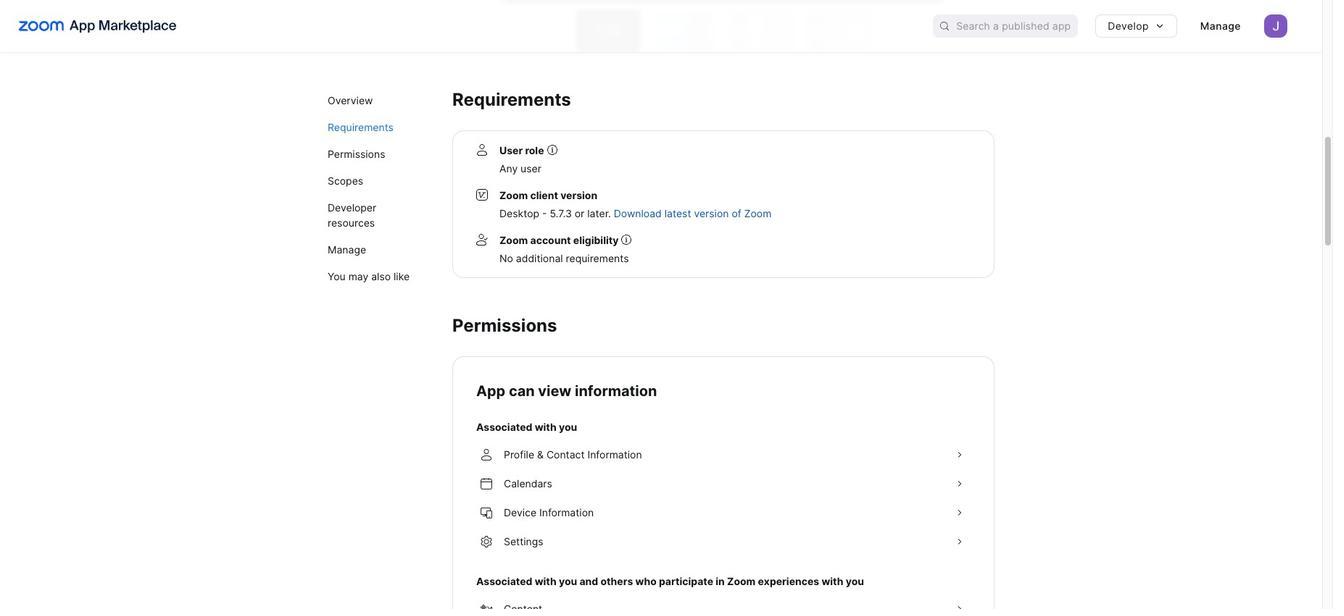 Task type: describe. For each thing, give the bounding box(es) containing it.
profile
[[504, 448, 534, 461]]

zoom client version
[[500, 189, 598, 201]]

contact
[[547, 448, 585, 461]]

1 vertical spatial version
[[694, 207, 729, 219]]

profile & contact information
[[504, 448, 642, 461]]

participate
[[659, 575, 714, 588]]

search a published app element
[[933, 15, 1078, 38]]

associated with you and others who participate in zoom experiences with you
[[476, 575, 864, 588]]

manage button
[[1189, 15, 1253, 38]]

2 how it works: townhall image from the left
[[729, 9, 795, 52]]

experiences
[[758, 575, 819, 588]]

developer resources link
[[328, 194, 426, 236]]

learn more about user role image
[[547, 145, 557, 155]]

client
[[530, 189, 558, 201]]

also
[[371, 270, 391, 283]]

any
[[500, 162, 518, 174]]

zoom right of
[[744, 207, 772, 219]]

desktop - 5.7.3 or later. download latest version of zoom
[[500, 207, 772, 219]]

with right experiences
[[822, 575, 844, 588]]

additional
[[516, 252, 563, 264]]

like
[[394, 270, 410, 283]]

5.7.3
[[550, 207, 572, 219]]

user
[[500, 144, 523, 156]]

desktop
[[500, 207, 539, 219]]

no additional requirements
[[500, 252, 629, 264]]

permissions link
[[328, 141, 426, 167]]

download
[[614, 207, 662, 219]]

scopes
[[328, 175, 363, 187]]

profile & contact information button
[[476, 440, 971, 469]]

0 vertical spatial version
[[561, 189, 598, 201]]

app
[[476, 382, 506, 400]]

and
[[580, 575, 598, 588]]

latest
[[665, 207, 691, 219]]

developer
[[328, 202, 376, 214]]

calendars button
[[476, 469, 971, 498]]

settings
[[504, 535, 544, 548]]

any user
[[500, 162, 542, 174]]

with for associated with you
[[535, 421, 557, 433]]

&
[[537, 448, 544, 461]]

user
[[521, 162, 542, 174]]

may
[[349, 270, 369, 283]]

scopes link
[[328, 167, 426, 194]]

later.
[[587, 207, 611, 219]]

view
[[538, 382, 572, 400]]



Task type: locate. For each thing, give the bounding box(es) containing it.
you for associated with you and others who participate in zoom experiences with you
[[559, 575, 577, 588]]

1 associated from the top
[[476, 421, 532, 433]]

banner containing develop
[[0, 0, 1323, 52]]

banner
[[0, 0, 1323, 52]]

-
[[542, 207, 547, 219]]

resources
[[328, 217, 375, 229]]

3 how it works: townhall image from the left
[[806, 9, 872, 52]]

with up &
[[535, 421, 557, 433]]

1 vertical spatial requirements
[[328, 121, 394, 133]]

or
[[575, 207, 585, 219]]

1 horizontal spatial requirements
[[452, 89, 571, 110]]

requirements link
[[328, 114, 426, 141]]

requirements
[[452, 89, 571, 110], [328, 121, 394, 133]]

settings button
[[476, 527, 971, 556]]

user role
[[500, 144, 544, 156]]

1 how it works: townhall image from the left
[[653, 9, 718, 52]]

you may also like
[[328, 270, 410, 283]]

0 vertical spatial associated
[[476, 421, 532, 433]]

app can view information
[[476, 382, 657, 400]]

device
[[504, 506, 537, 519]]

0 horizontal spatial manage
[[328, 244, 366, 256]]

manage
[[1201, 20, 1241, 32], [328, 244, 366, 256]]

associated with you
[[476, 421, 577, 433]]

information right device
[[539, 506, 594, 519]]

1 horizontal spatial manage
[[1201, 20, 1241, 32]]

associated for associated with you and others who participate in zoom experiences with you
[[476, 575, 532, 588]]

zoom up no
[[500, 234, 528, 246]]

1 vertical spatial manage
[[328, 244, 366, 256]]

permissions
[[328, 148, 385, 160], [452, 315, 557, 336]]

version left of
[[694, 207, 729, 219]]

version
[[561, 189, 598, 201], [694, 207, 729, 219]]

device information button
[[476, 498, 971, 527]]

information
[[588, 448, 642, 461], [539, 506, 594, 519]]

you may also like link
[[328, 263, 426, 290]]

zoom right in
[[727, 575, 756, 588]]

permissions up scopes
[[328, 148, 385, 160]]

requirements up user
[[452, 89, 571, 110]]

learn more about user role image
[[622, 235, 632, 245]]

0 horizontal spatial version
[[561, 189, 598, 201]]

1 horizontal spatial permissions
[[452, 315, 557, 336]]

associated up profile
[[476, 421, 532, 433]]

associated down settings
[[476, 575, 532, 588]]

role
[[525, 144, 544, 156]]

Search text field
[[957, 16, 1078, 37]]

0 horizontal spatial how it works: townhall image
[[653, 9, 718, 52]]

with for associated with you and others who participate in zoom experiences with you
[[535, 575, 557, 588]]

how it works: townhall image
[[653, 9, 718, 52], [729, 9, 795, 52], [806, 9, 872, 52]]

1 horizontal spatial version
[[694, 207, 729, 219]]

information
[[575, 382, 657, 400]]

0 horizontal spatial permissions
[[328, 148, 385, 160]]

device information
[[504, 506, 594, 519]]

associated
[[476, 421, 532, 433], [476, 575, 532, 588]]

0 horizontal spatial requirements
[[328, 121, 394, 133]]

overview
[[328, 94, 373, 107]]

information right "contact" at bottom
[[588, 448, 642, 461]]

zoom up the desktop
[[500, 189, 528, 201]]

manage link
[[328, 236, 426, 263]]

you
[[328, 270, 346, 283]]

download latest version of zoom link
[[614, 207, 772, 219]]

develop button
[[1096, 15, 1177, 38]]

with
[[535, 421, 557, 433], [535, 575, 557, 588], [822, 575, 844, 588]]

zoom account eligibility
[[500, 234, 619, 246]]

requirements down overview
[[328, 121, 394, 133]]

who
[[636, 575, 657, 588]]

learn more about user role tooltip
[[622, 235, 632, 245]]

you right experiences
[[846, 575, 864, 588]]

information inside device information dropdown button
[[539, 506, 594, 519]]

permissions up app
[[452, 315, 557, 336]]

version up or
[[561, 189, 598, 201]]

develop
[[1108, 20, 1149, 32]]

you left and
[[559, 575, 577, 588]]

1 vertical spatial associated
[[476, 575, 532, 588]]

0 vertical spatial manage
[[1201, 20, 1241, 32]]

others
[[601, 575, 633, 588]]

zoom
[[500, 189, 528, 201], [744, 207, 772, 219], [500, 234, 528, 246], [727, 575, 756, 588]]

in
[[716, 575, 725, 588]]

2 horizontal spatial how it works: townhall image
[[806, 9, 872, 52]]

developer resources
[[328, 202, 376, 229]]

you up "contact" at bottom
[[559, 421, 577, 433]]

calendars
[[504, 477, 552, 490]]

overview link
[[328, 87, 426, 114]]

you for associated with you
[[559, 421, 577, 433]]

0 vertical spatial requirements
[[452, 89, 571, 110]]

1 vertical spatial information
[[539, 506, 594, 519]]

account
[[530, 234, 571, 246]]

0 vertical spatial permissions
[[328, 148, 385, 160]]

manage for manage link
[[328, 244, 366, 256]]

can
[[509, 382, 535, 400]]

you
[[559, 421, 577, 433], [559, 575, 577, 588], [846, 575, 864, 588]]

with left and
[[535, 575, 557, 588]]

1 horizontal spatial how it works: townhall image
[[729, 9, 795, 52]]

manage inside button
[[1201, 20, 1241, 32]]

0 vertical spatial information
[[588, 448, 642, 461]]

information inside profile & contact information dropdown button
[[588, 448, 642, 461]]

no
[[500, 252, 513, 264]]

associated for associated with you
[[476, 421, 532, 433]]

1 vertical spatial permissions
[[452, 315, 557, 336]]

requirements
[[566, 252, 629, 264]]

2 associated from the top
[[476, 575, 532, 588]]

of
[[732, 207, 742, 219]]

manage for manage button
[[1201, 20, 1241, 32]]

eligibility
[[573, 234, 619, 246]]



Task type: vqa. For each thing, say whether or not it's contained in the screenshot.
bottom Manage
yes



